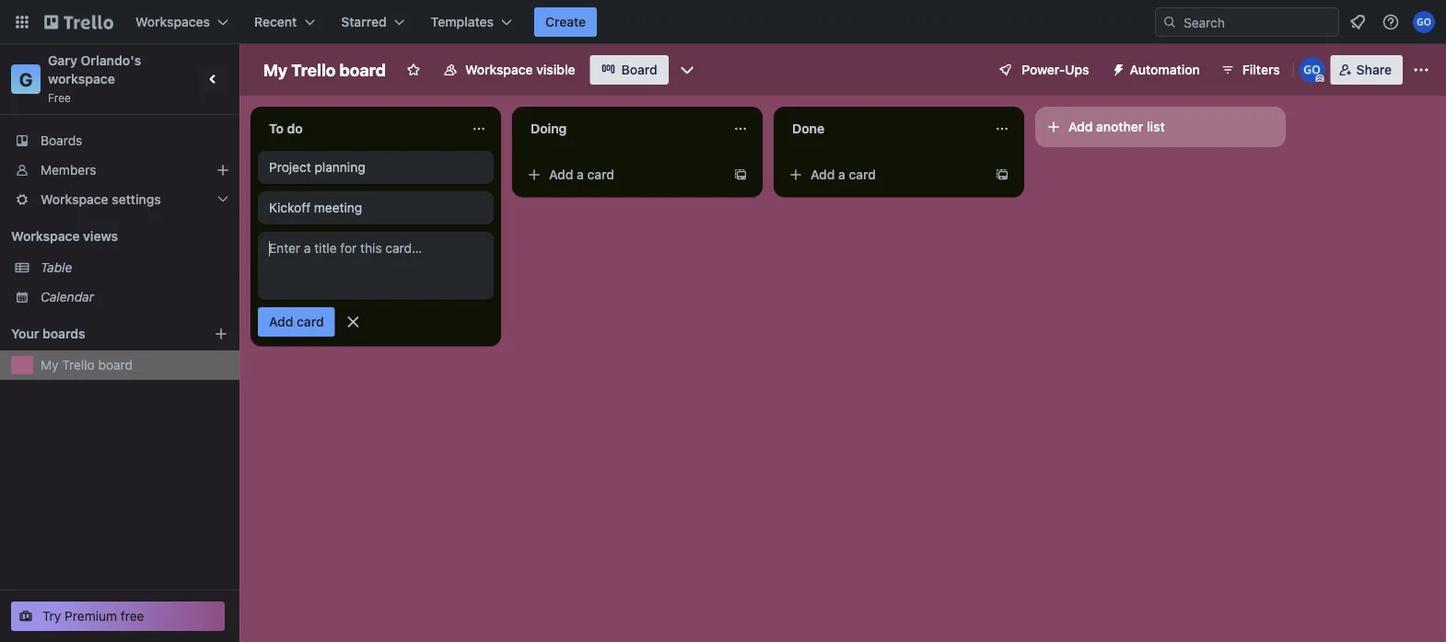 Task type: locate. For each thing, give the bounding box(es) containing it.
add
[[1068, 119, 1093, 134], [549, 167, 573, 182], [811, 167, 835, 182], [269, 315, 293, 330]]

1 create from template… image from the left
[[733, 168, 748, 182]]

board down your boards with 1 items element
[[98, 358, 133, 373]]

doing
[[531, 121, 567, 136]]

1 horizontal spatial my
[[263, 60, 287, 80]]

0 vertical spatial trello
[[291, 60, 336, 80]]

add a card down doing
[[549, 167, 614, 182]]

1 horizontal spatial add a card button
[[781, 160, 987, 190]]

add card button
[[258, 308, 335, 337]]

a for doing
[[577, 167, 584, 182]]

0 vertical spatial my
[[263, 60, 287, 80]]

trello inside board name text box
[[291, 60, 336, 80]]

premium
[[65, 609, 117, 625]]

g
[[19, 68, 33, 90]]

workspace inside 'button'
[[465, 62, 533, 77]]

my trello board link
[[41, 356, 228, 375]]

1 vertical spatial my
[[41, 358, 59, 373]]

0 horizontal spatial add a card button
[[520, 160, 726, 190]]

trello inside "link"
[[62, 358, 95, 373]]

trello down 'boards'
[[62, 358, 95, 373]]

0 horizontal spatial a
[[577, 167, 584, 182]]

add right 'add board' icon
[[269, 315, 293, 330]]

1 vertical spatial trello
[[62, 358, 95, 373]]

board link
[[590, 55, 669, 85]]

add a card down done
[[811, 167, 876, 182]]

my trello board inside board name text box
[[263, 60, 386, 80]]

card down done text field
[[849, 167, 876, 182]]

1 a from the left
[[577, 167, 584, 182]]

workspace for workspace settings
[[41, 192, 108, 207]]

cancel image
[[344, 313, 363, 332]]

table
[[41, 260, 72, 275]]

a
[[577, 167, 584, 182], [838, 167, 845, 182]]

add a card button down done text field
[[781, 160, 987, 190]]

1 horizontal spatial trello
[[291, 60, 336, 80]]

kickoff meeting
[[269, 200, 362, 216]]

workspace up table
[[11, 229, 80, 244]]

add for add a card button for doing
[[549, 167, 573, 182]]

add left another
[[1068, 119, 1093, 134]]

1 horizontal spatial a
[[838, 167, 845, 182]]

workspace
[[465, 62, 533, 77], [41, 192, 108, 207], [11, 229, 80, 244]]

0 horizontal spatial create from template… image
[[733, 168, 748, 182]]

workspace down templates dropdown button
[[465, 62, 533, 77]]

0 horizontal spatial my
[[41, 358, 59, 373]]

Search field
[[1177, 8, 1338, 36]]

my trello board inside "link"
[[41, 358, 133, 373]]

g link
[[11, 64, 41, 94]]

my down your boards
[[41, 358, 59, 373]]

Enter a title for this card… text field
[[258, 232, 494, 300]]

0 horizontal spatial my trello board
[[41, 358, 133, 373]]

add down done
[[811, 167, 835, 182]]

0 horizontal spatial trello
[[62, 358, 95, 373]]

2 create from template… image from the left
[[995, 168, 1010, 182]]

1 horizontal spatial create from template… image
[[995, 168, 1010, 182]]

0 vertical spatial workspace
[[465, 62, 533, 77]]

add a card
[[549, 167, 614, 182], [811, 167, 876, 182]]

add a card button down the doing text box
[[520, 160, 726, 190]]

1 horizontal spatial add a card
[[811, 167, 876, 182]]

0 notifications image
[[1347, 11, 1369, 33]]

a down done text field
[[838, 167, 845, 182]]

a down the doing text box
[[577, 167, 584, 182]]

try premium free button
[[11, 602, 225, 632]]

board inside "link"
[[98, 358, 133, 373]]

Done text field
[[781, 114, 984, 144]]

my trello board down starred
[[263, 60, 386, 80]]

create from template… image
[[733, 168, 748, 182], [995, 168, 1010, 182]]

list
[[1147, 119, 1165, 134]]

add for done add a card button
[[811, 167, 835, 182]]

2 horizontal spatial card
[[849, 167, 876, 182]]

card for doing
[[587, 167, 614, 182]]

card left cancel icon
[[297, 315, 324, 330]]

0 horizontal spatial add a card
[[549, 167, 614, 182]]

your boards
[[11, 327, 85, 342]]

add board image
[[214, 327, 228, 342]]

primary element
[[0, 0, 1446, 44]]

1 vertical spatial workspace
[[41, 192, 108, 207]]

create button
[[534, 7, 597, 37]]

1 add a card button from the left
[[520, 160, 726, 190]]

share button
[[1331, 55, 1403, 85]]

try premium free
[[42, 609, 144, 625]]

board down starred
[[339, 60, 386, 80]]

board
[[339, 60, 386, 80], [98, 358, 133, 373]]

card down the doing text box
[[587, 167, 614, 182]]

recent button
[[243, 7, 326, 37]]

power-
[[1022, 62, 1065, 77]]

2 add a card button from the left
[[781, 160, 987, 190]]

2 a from the left
[[838, 167, 845, 182]]

settings
[[112, 192, 161, 207]]

card
[[587, 167, 614, 182], [849, 167, 876, 182], [297, 315, 324, 330]]

my trello board down your boards with 1 items element
[[41, 358, 133, 373]]

workspace for workspace visible
[[465, 62, 533, 77]]

kickoff
[[269, 200, 311, 216]]

workspaces
[[135, 14, 210, 29]]

workspace down members
[[41, 192, 108, 207]]

gary
[[48, 53, 77, 68]]

create
[[545, 14, 586, 29]]

0 vertical spatial my trello board
[[263, 60, 386, 80]]

recent
[[254, 14, 297, 29]]

add for add another list button
[[1068, 119, 1093, 134]]

0 vertical spatial board
[[339, 60, 386, 80]]

workspace views
[[11, 229, 118, 244]]

workspace inside dropdown button
[[41, 192, 108, 207]]

To do text field
[[258, 114, 461, 144]]

another
[[1096, 119, 1143, 134]]

your
[[11, 327, 39, 342]]

Doing text field
[[520, 114, 722, 144]]

trello
[[291, 60, 336, 80], [62, 358, 95, 373]]

trello down recent popup button
[[291, 60, 336, 80]]

orlando's
[[81, 53, 141, 68]]

add a card for doing
[[549, 167, 614, 182]]

1 horizontal spatial board
[[339, 60, 386, 80]]

calendar link
[[41, 288, 228, 307]]

1 vertical spatial my trello board
[[41, 358, 133, 373]]

members
[[41, 163, 96, 178]]

add another list button
[[1035, 107, 1286, 147]]

1 horizontal spatial my trello board
[[263, 60, 386, 80]]

board
[[621, 62, 657, 77]]

1 add a card from the left
[[549, 167, 614, 182]]

my
[[263, 60, 287, 80], [41, 358, 59, 373]]

0 horizontal spatial board
[[98, 358, 133, 373]]

add a card button
[[520, 160, 726, 190], [781, 160, 987, 190]]

2 vertical spatial workspace
[[11, 229, 80, 244]]

templates
[[431, 14, 494, 29]]

filters button
[[1215, 55, 1286, 85]]

1 vertical spatial board
[[98, 358, 133, 373]]

2 add a card from the left
[[811, 167, 876, 182]]

add down doing
[[549, 167, 573, 182]]

my trello board
[[263, 60, 386, 80], [41, 358, 133, 373]]

automation button
[[1104, 55, 1211, 85]]

open information menu image
[[1382, 13, 1400, 31]]

ups
[[1065, 62, 1089, 77]]

my inside board name text box
[[263, 60, 287, 80]]

customize views image
[[678, 61, 696, 79]]

my down recent at left top
[[263, 60, 287, 80]]

table link
[[41, 259, 228, 277]]

add another list
[[1068, 119, 1165, 134]]

1 horizontal spatial card
[[587, 167, 614, 182]]

starred
[[341, 14, 387, 29]]

back to home image
[[44, 7, 113, 37]]

power-ups
[[1022, 62, 1089, 77]]

project
[[269, 160, 311, 175]]

free
[[48, 91, 71, 104]]

create from template… image for done
[[995, 168, 1010, 182]]



Task type: describe. For each thing, give the bounding box(es) containing it.
add a card for done
[[811, 167, 876, 182]]

workspace
[[48, 71, 115, 87]]

power-ups button
[[985, 55, 1100, 85]]

views
[[83, 229, 118, 244]]

your boards with 1 items element
[[11, 323, 186, 345]]

my inside "link"
[[41, 358, 59, 373]]

0 horizontal spatial card
[[297, 315, 324, 330]]

workspace settings button
[[0, 185, 239, 215]]

templates button
[[420, 7, 523, 37]]

automation
[[1130, 62, 1200, 77]]

gary orlando's workspace link
[[48, 53, 144, 87]]

starred button
[[330, 7, 416, 37]]

add a card button for doing
[[520, 160, 726, 190]]

show menu image
[[1412, 61, 1430, 79]]

do
[[287, 121, 303, 136]]

calendar
[[41, 290, 94, 305]]

board inside text box
[[339, 60, 386, 80]]

gary orlando (garyorlando) image
[[1413, 11, 1435, 33]]

workspace for workspace views
[[11, 229, 80, 244]]

star or unstar board image
[[406, 63, 421, 77]]

planning
[[315, 160, 365, 175]]

gary orlando (garyorlando) image
[[1299, 57, 1325, 83]]

workspace navigation collapse icon image
[[201, 66, 227, 92]]

done
[[792, 121, 824, 136]]

switch to… image
[[13, 13, 31, 31]]

kickoff meeting link
[[269, 199, 483, 217]]

boards
[[41, 133, 82, 148]]

a for done
[[838, 167, 845, 182]]

sm image
[[1104, 55, 1130, 81]]

visible
[[536, 62, 575, 77]]

project planning
[[269, 160, 365, 175]]

workspace settings
[[41, 192, 161, 207]]

search image
[[1162, 15, 1177, 29]]

project planning link
[[269, 158, 483, 177]]

filters
[[1242, 62, 1280, 77]]

meeting
[[314, 200, 362, 216]]

workspace visible
[[465, 62, 575, 77]]

add a card button for done
[[781, 160, 987, 190]]

boards
[[42, 327, 85, 342]]

to do
[[269, 121, 303, 136]]

try
[[42, 609, 61, 625]]

create from template… image for doing
[[733, 168, 748, 182]]

this member is an admin of this board. image
[[1316, 75, 1324, 83]]

boards link
[[0, 126, 239, 156]]

to
[[269, 121, 284, 136]]

members link
[[0, 156, 239, 185]]

workspaces button
[[124, 7, 240, 37]]

gary orlando's workspace free
[[48, 53, 144, 104]]

share
[[1356, 62, 1392, 77]]

Board name text field
[[254, 55, 395, 85]]

free
[[121, 609, 144, 625]]

card for done
[[849, 167, 876, 182]]

workspace visible button
[[432, 55, 586, 85]]

add card
[[269, 315, 324, 330]]



Task type: vqa. For each thing, say whether or not it's contained in the screenshot.
The Add icon on the left bottom
no



